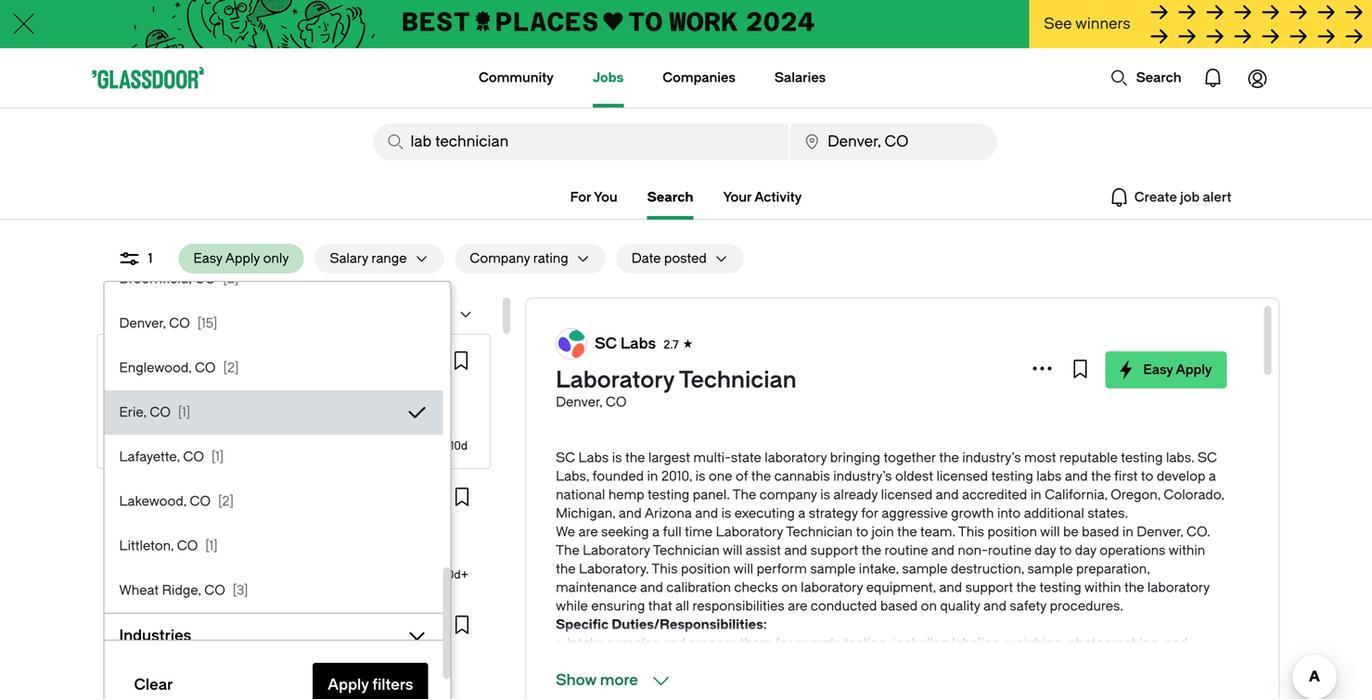 Task type: describe. For each thing, give the bounding box(es) containing it.
0 horizontal spatial support
[[811, 543, 859, 559]]

testing,
[[845, 636, 890, 651]]

1 vertical spatial licensed
[[881, 488, 933, 503]]

co for englewood, co [2]
[[195, 361, 216, 376]]

co for denver, co [15]
[[169, 316, 190, 331]]

bhd test and measurement
[[112, 487, 261, 500]]

sample down be
[[1028, 562, 1073, 577]]

most
[[1025, 451, 1057, 466]]

see winners
[[1044, 15, 1131, 32]]

littleton,
[[119, 539, 174, 554]]

none field search keyword
[[374, 123, 789, 161]]

0 vertical spatial to
[[1141, 469, 1154, 484]]

denver, inside sc labs is the largest multi-state laboratory bringing together the industry's most reputable testing labs. sc labs, founded in 2010, is one of the cannabis industry's oldest licensed testing labs and the first to develop a national hemp testing panel. the company is already licensed and accredited in california, oregon, colorado, michigan, and arizona and is executing a strategy for aggressive growth into additional states. we are seeking a full time laboratory technician to join the team. this position will be based in denver, co. the laboratory technician will assist and support the routine and non-routine day to day operations within the laboratory. this position will perform sample intake, sample destruction, sample preparation, maintenance and calibration checks on laboratory equipment, and support the testing within the laboratory while ensuring that all responsibilities are conducted based on quality and safety procedures. specific duties/responsibilities: ● intake samples and prepare them for sample testing, including labeling, weighing, photographing, and organizing samples
[[1137, 525, 1184, 540]]

1 horizontal spatial sc labs logo image
[[557, 329, 587, 359]]

your
[[723, 190, 752, 205]]

laboratory technician denver, co
[[556, 368, 797, 410]]

Search keyword field
[[374, 123, 789, 161]]

testing up first
[[1121, 451, 1163, 466]]

salaries link
[[775, 48, 826, 108]]

0 horizontal spatial for
[[776, 636, 793, 651]]

organizing
[[556, 655, 620, 670]]

salaries
[[775, 70, 826, 85]]

testing up procedures.
[[1040, 580, 1082, 596]]

0 vertical spatial for
[[861, 506, 879, 522]]

[15]
[[197, 316, 218, 331]]

laboratory.
[[579, 562, 649, 577]]

2 vertical spatial a
[[652, 525, 660, 540]]

intake
[[567, 636, 604, 651]]

easy inside button
[[1144, 362, 1174, 378]]

bringing
[[830, 451, 881, 466]]

wheat
[[119, 583, 159, 599]]

team.
[[921, 525, 956, 540]]

2 vertical spatial will
[[734, 562, 754, 577]]

1 vertical spatial position
[[681, 562, 731, 577]]

[1] for littleton, co [1]
[[205, 539, 218, 554]]

intake,
[[859, 562, 899, 577]]

co for erie, co [1]
[[150, 405, 171, 420]]

posted
[[664, 251, 707, 266]]

1 vertical spatial will
[[723, 543, 743, 559]]

1 vertical spatial the
[[556, 543, 580, 559]]

duties/responsibilities:
[[612, 618, 767, 633]]

10d
[[451, 440, 468, 453]]

for you
[[570, 190, 618, 205]]

colorado,
[[1164, 488, 1225, 503]]

2 routine from the left
[[988, 543, 1032, 559]]

lafayette,
[[119, 450, 180, 465]]

in down labs
[[1031, 488, 1042, 503]]

salary
[[330, 251, 368, 266]]

largest
[[649, 451, 690, 466]]

jobs
[[223, 307, 249, 322]]

englewood, co [2]
[[119, 361, 239, 376]]

time
[[685, 525, 713, 540]]

0 vertical spatial position
[[988, 525, 1037, 540]]

- for $20.00
[[148, 421, 154, 434]]

broomfield, co $50k - $70k (employer est.)
[[112, 532, 258, 563]]

while
[[556, 599, 588, 614]]

state
[[731, 451, 762, 466]]

1 horizontal spatial licensed
[[937, 469, 988, 484]]

national
[[556, 488, 605, 503]]

company rating
[[470, 251, 569, 266]]

2 vertical spatial to
[[1060, 543, 1072, 559]]

join
[[872, 525, 894, 540]]

industries
[[119, 628, 191, 645]]

weighing,
[[1006, 636, 1065, 651]]

sample up conducted
[[811, 562, 856, 577]]

0 vertical spatial a
[[1209, 469, 1217, 484]]

the down preparation,
[[1125, 580, 1145, 596]]

lakewood,
[[119, 494, 187, 509]]

for
[[570, 190, 591, 205]]

into
[[998, 506, 1021, 522]]

1 horizontal spatial support
[[966, 580, 1014, 596]]

lottie animation container image inside search button
[[1111, 69, 1129, 87]]

one
[[709, 469, 733, 484]]

est.) inside broomfield, co $50k - $70k (employer est.)
[[236, 550, 258, 563]]

0 vertical spatial within
[[1169, 543, 1206, 559]]

1 horizontal spatial a
[[798, 506, 806, 522]]

michigan,
[[556, 506, 616, 522]]

perform
[[757, 562, 807, 577]]

denver, inside denver, co $19.00 - $20.00 per hour (employer est.)
[[113, 403, 153, 416]]

co.
[[1187, 525, 1211, 540]]

testing up arizona at bottom
[[648, 488, 690, 503]]

2 day from the left
[[1075, 543, 1097, 559]]

1 vertical spatial on
[[921, 599, 937, 614]]

easy apply inside button
[[1144, 362, 1212, 378]]

1 horizontal spatial industry's
[[963, 451, 1021, 466]]

search button
[[1101, 59, 1191, 97]]

37
[[111, 307, 126, 322]]

and down panel.
[[695, 506, 718, 522]]

we
[[556, 525, 575, 540]]

apply inside jobs list element
[[150, 441, 175, 451]]

maintenance
[[556, 580, 637, 596]]

laboratory up conducted
[[801, 580, 863, 596]]

for you link
[[570, 187, 618, 209]]

the up safety
[[1017, 580, 1037, 596]]

easy apply button
[[1106, 352, 1227, 389]]

and down team.
[[932, 543, 955, 559]]

sc labs for the rightmost sc labs logo
[[595, 335, 656, 353]]

laboratory up cannabis
[[765, 451, 827, 466]]

0 vertical spatial will
[[1040, 525, 1060, 540]]

denver, co $19.00 - $20.00 per hour (employer est.)
[[113, 403, 323, 434]]

the right together
[[940, 451, 959, 466]]

1 horizontal spatial this
[[959, 525, 985, 540]]

broomfield, for broomfield, co [2]
[[119, 271, 192, 287]]

[2] for broomfield, co [2]
[[223, 271, 239, 287]]

california,
[[1045, 488, 1108, 503]]

assist
[[746, 543, 781, 559]]

labs.
[[1167, 451, 1195, 466]]

and up perform
[[785, 543, 808, 559]]

(employer inside denver, co $19.00 - $20.00 per hour (employer est.)
[[245, 421, 299, 434]]

2010,
[[662, 469, 692, 484]]

0 vertical spatial labs
[[621, 335, 656, 353]]

easy apply only
[[193, 251, 289, 266]]

and up growth
[[936, 488, 959, 503]]

states.
[[1088, 506, 1129, 522]]

seeking
[[601, 525, 649, 540]]

lab
[[129, 307, 152, 322]]

together
[[884, 451, 936, 466]]

bhd
[[112, 487, 138, 500]]

denver, inside the laboratory technician denver, co
[[556, 395, 603, 410]]

conducted
[[811, 599, 877, 614]]

denver, co [15]
[[119, 316, 218, 331]]

ensuring
[[591, 599, 645, 614]]

1 horizontal spatial the
[[733, 488, 757, 503]]

easy apply only button
[[179, 244, 304, 274]]

company
[[760, 488, 817, 503]]

the up maintenance
[[556, 562, 576, 577]]

be
[[1064, 525, 1079, 540]]

growth
[[951, 506, 994, 522]]

erie,
[[119, 405, 147, 420]]

0 horizontal spatial are
[[579, 525, 598, 540]]

salary range
[[330, 251, 407, 266]]

cities list box
[[104, 123, 443, 613]]

show more button
[[556, 670, 672, 692]]

and down hemp
[[619, 506, 642, 522]]

$70k
[[150, 550, 177, 563]]

easy inside button
[[193, 251, 222, 266]]

wheat ridge, co [3]
[[119, 583, 248, 599]]

them
[[740, 636, 772, 651]]

in left 2010,
[[647, 469, 658, 484]]

the down "reputable"
[[1092, 469, 1111, 484]]

in right the "jobs" at the left of the page
[[252, 307, 263, 322]]

develop
[[1157, 469, 1206, 484]]

lottie animation container image inside search button
[[1111, 69, 1129, 87]]

winners
[[1076, 15, 1131, 32]]

date posted
[[632, 251, 707, 266]]

littleton, co [1]
[[119, 539, 218, 554]]

your activity
[[723, 190, 802, 205]]



Task type: vqa. For each thing, say whether or not it's contained in the screenshot.
destruction,
yes



Task type: locate. For each thing, give the bounding box(es) containing it.
2 vertical spatial apply
[[150, 441, 175, 451]]

is up strategy
[[821, 488, 831, 503]]

0 horizontal spatial easy
[[128, 441, 148, 451]]

1 horizontal spatial search
[[1137, 70, 1182, 85]]

origins laboratory inc.
[[112, 615, 232, 628]]

reputable
[[1060, 451, 1118, 466]]

0 horizontal spatial within
[[1085, 580, 1122, 596]]

see winners link
[[1029, 0, 1373, 50]]

range
[[372, 251, 407, 266]]

lottie animation container image
[[1236, 56, 1280, 100], [1236, 56, 1280, 100], [1111, 69, 1129, 87]]

1 vertical spatial est.)
[[236, 550, 258, 563]]

co for lakewood, co [2]
[[190, 494, 211, 509]]

2.7 inside jobs list element
[[195, 355, 210, 368]]

lottie animation container image
[[405, 48, 480, 106], [405, 48, 480, 106], [1191, 56, 1236, 100], [1191, 56, 1236, 100], [1111, 69, 1129, 87]]

co for broomfield, co [2]
[[195, 271, 216, 287]]

search up 'date posted'
[[647, 190, 694, 205]]

0 vertical spatial (employer
[[245, 421, 299, 434]]

0 vertical spatial industry's
[[963, 451, 1021, 466]]

search inside search button
[[1137, 70, 1182, 85]]

0 horizontal spatial this
[[652, 562, 678, 577]]

1 horizontal spatial are
[[788, 599, 808, 614]]

1 vertical spatial based
[[881, 599, 918, 614]]

panel.
[[693, 488, 730, 503]]

2 horizontal spatial easy
[[1144, 362, 1174, 378]]

denver, up $19.00
[[113, 403, 153, 416]]

1 vertical spatial broomfield,
[[112, 532, 174, 545]]

industry's up accredited at the bottom right of the page
[[963, 451, 1021, 466]]

to right first
[[1141, 469, 1154, 484]]

laboratory down 'co.'
[[1148, 580, 1210, 596]]

None field
[[374, 123, 789, 161], [791, 123, 997, 161]]

1 vertical spatial search
[[647, 190, 694, 205]]

a down company
[[798, 506, 806, 522]]

your activity link
[[723, 187, 802, 209]]

sc labs inside jobs list element
[[142, 355, 188, 368]]

test
[[140, 487, 162, 500]]

co inside the laboratory technician denver, co
[[606, 395, 627, 410]]

oldest
[[896, 469, 934, 484]]

0 vertical spatial est.)
[[301, 421, 323, 434]]

1 horizontal spatial to
[[1060, 543, 1072, 559]]

(employer inside broomfield, co $50k - $70k (employer est.)
[[179, 550, 233, 563]]

sc up the laboratory technician denver, co
[[595, 335, 617, 353]]

[2] for englewood, co [2]
[[223, 361, 239, 376]]

labs up labs,
[[579, 451, 609, 466]]

easy inside jobs list element
[[128, 441, 148, 451]]

1 routine from the left
[[885, 543, 929, 559]]

sc labs is the largest multi-state laboratory bringing together the industry's most reputable testing labs. sc labs, founded in 2010, is one of the cannabis industry's oldest licensed testing labs and the first to develop a national hemp testing panel. the company is already licensed and accredited in california, oregon, colorado, michigan, and arizona and is executing a strategy for aggressive growth into additional states. we are seeking a full time laboratory technician to join the team. this position will be based in denver, co. the laboratory technician will assist and support the routine and non-routine day to day operations within the laboratory. this position will perform sample intake, sample destruction, sample preparation, maintenance and calibration checks on laboratory equipment, and support the testing within the laboratory while ensuring that all responsibilities are conducted based on quality and safety procedures. specific duties/responsibilities: ● intake samples and prepare them for sample testing, including labeling, weighing, photographing, and organizing samples
[[556, 451, 1225, 670]]

will down additional
[[1040, 525, 1060, 540]]

co for lafayette, co [1]
[[183, 450, 204, 465]]

industry's up already
[[834, 469, 892, 484]]

apply inside button
[[225, 251, 260, 266]]

1 vertical spatial [1]
[[211, 450, 224, 465]]

0 horizontal spatial the
[[556, 543, 580, 559]]

will
[[1040, 525, 1060, 540], [723, 543, 743, 559], [734, 562, 754, 577]]

laboratory inside the laboratory technician denver, co
[[556, 368, 675, 393]]

all
[[676, 599, 690, 614]]

1 vertical spatial within
[[1085, 580, 1122, 596]]

1 vertical spatial easy
[[1144, 362, 1174, 378]]

a left 'full'
[[652, 525, 660, 540]]

broomfield, up '$50k'
[[112, 532, 174, 545]]

based down states.
[[1082, 525, 1120, 540]]

1 vertical spatial labs
[[162, 355, 188, 368]]

and
[[1065, 469, 1088, 484], [165, 487, 184, 500], [936, 488, 959, 503], [619, 506, 642, 522], [695, 506, 718, 522], [785, 543, 808, 559], [932, 543, 955, 559], [640, 580, 663, 596], [939, 580, 963, 596], [984, 599, 1007, 614], [663, 636, 686, 651], [1165, 636, 1188, 651]]

safety
[[1010, 599, 1047, 614]]

per
[[195, 421, 213, 434]]

responsibilities
[[693, 599, 785, 614]]

1 vertical spatial (employer
[[179, 550, 233, 563]]

this up that
[[652, 562, 678, 577]]

sc labs logo image inside jobs list element
[[114, 351, 134, 371]]

$45k
[[112, 678, 139, 691]]

0 horizontal spatial position
[[681, 562, 731, 577]]

est.) right hour
[[301, 421, 323, 434]]

easy up labs.
[[1144, 362, 1174, 378]]

apply up labs.
[[1176, 362, 1212, 378]]

2 horizontal spatial a
[[1209, 469, 1217, 484]]

- inside broomfield, co $50k - $70k (employer est.)
[[142, 550, 147, 563]]

[1] for erie, co [1]
[[178, 405, 191, 420]]

1 horizontal spatial apply
[[225, 251, 260, 266]]

day down additional
[[1035, 543, 1056, 559]]

broomfield, for broomfield, co $50k - $70k (employer est.)
[[112, 532, 174, 545]]

0 vertical spatial the
[[733, 488, 757, 503]]

1 vertical spatial to
[[856, 525, 869, 540]]

apply
[[225, 251, 260, 266], [1176, 362, 1212, 378], [150, 441, 175, 451]]

1 vertical spatial a
[[798, 506, 806, 522]]

2 vertical spatial [1]
[[205, 539, 218, 554]]

1 vertical spatial this
[[652, 562, 678, 577]]

technician down strategy
[[786, 525, 853, 540]]

apply inside button
[[1176, 362, 1212, 378]]

0 horizontal spatial none field
[[374, 123, 789, 161]]

destruction,
[[951, 562, 1025, 577]]

1 vertical spatial technician
[[786, 525, 853, 540]]

support down strategy
[[811, 543, 859, 559]]

activity
[[755, 190, 802, 205]]

(employer up wheat ridge, co [3]
[[179, 550, 233, 563]]

is left one
[[696, 469, 706, 484]]

support down 'destruction,'
[[966, 580, 1014, 596]]

and up california,
[[1065, 469, 1088, 484]]

1 horizontal spatial none field
[[791, 123, 997, 161]]

including
[[893, 636, 949, 651]]

0 horizontal spatial to
[[856, 525, 869, 540]]

2 vertical spatial easy
[[128, 441, 148, 451]]

and left safety
[[984, 599, 1007, 614]]

labs up the laboratory technician denver, co
[[621, 335, 656, 353]]

labs down "denver, co [15]"
[[162, 355, 188, 368]]

1 horizontal spatial sc labs
[[595, 335, 656, 353]]

1 horizontal spatial routine
[[988, 543, 1032, 559]]

[1] right the $70k
[[205, 539, 218, 554]]

co inside denver, co $19.00 - $20.00 per hour (employer est.)
[[156, 403, 173, 416]]

of
[[736, 469, 748, 484]]

in
[[252, 307, 263, 322], [647, 469, 658, 484], [1031, 488, 1042, 503], [1123, 525, 1134, 540]]

will left assist at the bottom of the page
[[723, 543, 743, 559]]

1 vertical spatial [2]
[[223, 361, 239, 376]]

1 horizontal spatial 2.7
[[664, 339, 679, 352]]

calibration
[[667, 580, 731, 596]]

the up intake,
[[862, 543, 882, 559]]

1 vertical spatial industry's
[[834, 469, 892, 484]]

lakewood, co [2]
[[119, 494, 234, 509]]

easy apply up labs.
[[1144, 362, 1212, 378]]

inc.
[[213, 615, 232, 628]]

will up checks
[[734, 562, 754, 577]]

1 vertical spatial apply
[[1176, 362, 1212, 378]]

the
[[625, 451, 645, 466], [940, 451, 959, 466], [751, 469, 771, 484], [1092, 469, 1111, 484], [898, 525, 917, 540], [862, 543, 882, 559], [556, 562, 576, 577], [1017, 580, 1037, 596], [1125, 580, 1145, 596]]

checks
[[734, 580, 779, 596]]

broomfield, co [2]
[[119, 271, 239, 287]]

[2] up denver, co $19.00 - $20.00 per hour (employer est.)
[[223, 361, 239, 376]]

sc labs for sc labs logo inside jobs list element
[[142, 355, 188, 368]]

1
[[148, 251, 153, 266]]

industry's
[[963, 451, 1021, 466], [834, 469, 892, 484]]

technician inside the laboratory technician denver, co
[[679, 368, 797, 393]]

within down preparation,
[[1085, 580, 1122, 596]]

0 vertical spatial samples
[[608, 636, 660, 651]]

show
[[556, 672, 597, 690]]

easy up broomfield, co [2]
[[193, 251, 222, 266]]

denver, right the "jobs" at the left of the page
[[267, 307, 313, 322]]

community link
[[479, 48, 554, 108]]

- inside denver, co $19.00 - $20.00 per hour (employer est.)
[[148, 421, 154, 434]]

additional
[[1024, 506, 1085, 522]]

in up operations
[[1123, 525, 1134, 540]]

date
[[632, 251, 661, 266]]

broomfield, inside cities list box
[[119, 271, 192, 287]]

none field search location
[[791, 123, 997, 161]]

technician down time
[[653, 543, 720, 559]]

1 vertical spatial easy apply
[[128, 441, 175, 451]]

0 vertical spatial this
[[959, 525, 985, 540]]

and right photographing,
[[1165, 636, 1188, 651]]

sample up equipment,
[[902, 562, 948, 577]]

[1] up '$20.00'
[[178, 405, 191, 420]]

salary range button
[[315, 244, 407, 274]]

the right "of"
[[751, 469, 771, 484]]

2.7 for the rightmost sc labs logo
[[664, 339, 679, 352]]

broomfield, inside broomfield, co $50k - $70k (employer est.)
[[112, 532, 174, 545]]

[2] for lakewood, co [2]
[[218, 494, 234, 509]]

testing up accredited at the bottom right of the page
[[992, 469, 1034, 484]]

englewood,
[[119, 361, 192, 376]]

you
[[594, 190, 618, 205]]

2 none field from the left
[[791, 123, 997, 161]]

2 vertical spatial -
[[141, 678, 147, 691]]

0 vertical spatial [2]
[[223, 271, 239, 287]]

1 vertical spatial samples
[[624, 655, 676, 670]]

labs
[[1037, 469, 1062, 484]]

sample down conducted
[[796, 636, 842, 651]]

1 vertical spatial for
[[776, 636, 793, 651]]

- for $70k
[[142, 550, 147, 563]]

37 lab technician jobs in denver, co
[[111, 307, 337, 322]]

this
[[959, 525, 985, 540], [652, 562, 678, 577]]

2 vertical spatial technician
[[653, 543, 720, 559]]

1 vertical spatial sc labs
[[142, 355, 188, 368]]

the up founded
[[625, 451, 645, 466]]

0 vertical spatial -
[[148, 421, 154, 434]]

and down the duties/responsibilities:
[[663, 636, 686, 651]]

$65k
[[149, 678, 177, 691]]

companies
[[663, 70, 736, 85]]

this down growth
[[959, 525, 985, 540]]

0 vertical spatial search
[[1137, 70, 1182, 85]]

easy apply inside jobs list element
[[128, 441, 175, 451]]

sc labs
[[595, 335, 656, 353], [142, 355, 188, 368]]

0 horizontal spatial based
[[881, 599, 918, 614]]

[2] up broomfield, co $50k - $70k (employer est.) on the bottom of the page
[[218, 494, 234, 509]]

1 horizontal spatial position
[[988, 525, 1037, 540]]

and inside jobs list element
[[165, 487, 184, 500]]

cannabis
[[775, 469, 830, 484]]

and right test
[[165, 487, 184, 500]]

2 vertical spatial labs
[[579, 451, 609, 466]]

[2]
[[223, 271, 239, 287], [223, 361, 239, 376], [218, 494, 234, 509]]

based down equipment,
[[881, 599, 918, 614]]

technician
[[156, 307, 220, 322]]

est.) inside denver, co $19.00 - $20.00 per hour (employer est.)
[[301, 421, 323, 434]]

photographing,
[[1068, 636, 1162, 651]]

0 horizontal spatial on
[[782, 580, 798, 596]]

jobs list element
[[96, 333, 492, 700]]

sc inside jobs list element
[[142, 355, 159, 368]]

0 horizontal spatial 2.7
[[195, 355, 210, 368]]

laboratory inside jobs list element
[[153, 615, 210, 628]]

1 horizontal spatial labs
[[579, 451, 609, 466]]

2 horizontal spatial apply
[[1176, 362, 1212, 378]]

sc labs logo image down rating
[[557, 329, 587, 359]]

hemp
[[609, 488, 645, 503]]

1 horizontal spatial on
[[921, 599, 937, 614]]

0 vertical spatial easy
[[193, 251, 222, 266]]

routine down join
[[885, 543, 929, 559]]

est.) up [3]
[[236, 550, 258, 563]]

[2] down easy apply only
[[223, 271, 239, 287]]

jobs
[[593, 70, 624, 85]]

full
[[663, 525, 682, 540]]

sc up labs,
[[556, 451, 575, 466]]

routine up 'destruction,'
[[988, 543, 1032, 559]]

0 vertical spatial technician
[[679, 368, 797, 393]]

0 vertical spatial [1]
[[178, 405, 191, 420]]

co for broomfield, co $50k - $70k (employer est.)
[[177, 532, 194, 545]]

broomfield, down 1 at the top left of the page
[[119, 271, 192, 287]]

is up founded
[[612, 451, 622, 466]]

1 horizontal spatial easy
[[193, 251, 222, 266]]

preparation,
[[1077, 562, 1150, 577]]

0 vertical spatial broomfield,
[[119, 271, 192, 287]]

date posted button
[[617, 244, 707, 274]]

- right $45k at the bottom left
[[141, 678, 147, 691]]

sc labs up the laboratory technician denver, co
[[595, 335, 656, 353]]

[3]
[[233, 583, 248, 599]]

support
[[811, 543, 859, 559], [966, 580, 1014, 596]]

is down panel.
[[722, 506, 732, 522]]

company rating button
[[455, 244, 569, 274]]

0 horizontal spatial routine
[[885, 543, 929, 559]]

labs inside jobs list element
[[162, 355, 188, 368]]

on down perform
[[782, 580, 798, 596]]

the down we
[[556, 543, 580, 559]]

co inside broomfield, co $50k - $70k (employer est.)
[[177, 532, 194, 545]]

to
[[1141, 469, 1154, 484], [856, 525, 869, 540], [1060, 543, 1072, 559]]

search link
[[647, 187, 694, 209]]

0 horizontal spatial (employer
[[179, 550, 233, 563]]

the down aggressive
[[898, 525, 917, 540]]

1 button
[[103, 244, 167, 274]]

[1] for lafayette, co [1]
[[211, 450, 224, 465]]

operations
[[1100, 543, 1166, 559]]

see
[[1044, 15, 1072, 32]]

0 horizontal spatial day
[[1035, 543, 1056, 559]]

are down perform
[[788, 599, 808, 614]]

0 vertical spatial easy apply
[[1144, 362, 1212, 378]]

show more
[[556, 672, 638, 690]]

already
[[834, 488, 878, 503]]

are down michigan,
[[579, 525, 598, 540]]

first
[[1115, 469, 1138, 484]]

0 vertical spatial apply
[[225, 251, 260, 266]]

co for denver, co $19.00 - $20.00 per hour (employer est.)
[[156, 403, 173, 416]]

within
[[1169, 543, 1206, 559], [1085, 580, 1122, 596]]

apply left only
[[225, 251, 260, 266]]

1 none field from the left
[[374, 123, 789, 161]]

procedures.
[[1050, 599, 1124, 614]]

laboratory
[[765, 451, 827, 466], [801, 580, 863, 596], [1148, 580, 1210, 596]]

- down erie, co [1]
[[148, 421, 154, 434]]

denver, inside cities list box
[[119, 316, 166, 331]]

2.7 for sc labs logo inside jobs list element
[[195, 355, 210, 368]]

and up the 'quality'
[[939, 580, 963, 596]]

broomfield,
[[119, 271, 192, 287], [112, 532, 174, 545]]

and up that
[[640, 580, 663, 596]]

erie, co [1]
[[119, 405, 191, 420]]

sc
[[595, 335, 617, 353], [142, 355, 159, 368], [556, 451, 575, 466], [1198, 451, 1218, 466]]

1 vertical spatial -
[[142, 550, 147, 563]]

a up colorado,
[[1209, 469, 1217, 484]]

the down "of"
[[733, 488, 757, 503]]

labs inside sc labs is the largest multi-state laboratory bringing together the industry's most reputable testing labs. sc labs, founded in 2010, is one of the cannabis industry's oldest licensed testing labs and the first to develop a national hemp testing panel. the company is already licensed and accredited in california, oregon, colorado, michigan, and arizona and is executing a strategy for aggressive growth into additional states. we are seeking a full time laboratory technician to join the team. this position will be based in denver, co. the laboratory technician will assist and support the routine and non-routine day to day operations within the laboratory. this position will perform sample intake, sample destruction, sample preparation, maintenance and calibration checks on laboratory equipment, and support the testing within the laboratory while ensuring that all responsibilities are conducted based on quality and safety procedures. specific duties/responsibilities: ● intake samples and prepare them for sample testing, including labeling, weighing, photographing, and organizing samples
[[579, 451, 609, 466]]

0 horizontal spatial easy apply
[[128, 441, 175, 451]]

2.7 down [15]
[[195, 355, 210, 368]]

30d+
[[441, 569, 469, 582]]

ridge,
[[162, 583, 201, 599]]

apply down '$20.00'
[[150, 441, 175, 451]]

0 vertical spatial based
[[1082, 525, 1120, 540]]

1 horizontal spatial based
[[1082, 525, 1120, 540]]

sample
[[811, 562, 856, 577], [902, 562, 948, 577], [1028, 562, 1073, 577], [796, 636, 842, 651]]

sc labs logo image
[[557, 329, 587, 359], [114, 351, 134, 371]]

1 horizontal spatial day
[[1075, 543, 1097, 559]]

co for littleton, co [1]
[[177, 539, 198, 554]]

$50k
[[112, 550, 139, 563]]

0 vertical spatial on
[[782, 580, 798, 596]]

denver, up englewood,
[[119, 316, 166, 331]]

sc labs down "denver, co [15]"
[[142, 355, 188, 368]]

search down see winners link
[[1137, 70, 1182, 85]]

day down be
[[1075, 543, 1097, 559]]

position down into
[[988, 525, 1037, 540]]

for up join
[[861, 506, 879, 522]]

labeling,
[[952, 636, 1003, 651]]

$20.00
[[156, 421, 192, 434]]

Search location field
[[791, 123, 997, 161]]

0 vertical spatial 2.7
[[664, 339, 679, 352]]

0 horizontal spatial search
[[647, 190, 694, 205]]

samples
[[608, 636, 660, 651], [624, 655, 676, 670]]

0 horizontal spatial sc labs logo image
[[114, 351, 134, 371]]

to left join
[[856, 525, 869, 540]]

0 horizontal spatial a
[[652, 525, 660, 540]]

executing
[[735, 506, 795, 522]]

1 horizontal spatial (employer
[[245, 421, 299, 434]]

- left the $70k
[[142, 550, 147, 563]]

multi-
[[694, 451, 731, 466]]

1 day from the left
[[1035, 543, 1056, 559]]

sc right labs.
[[1198, 451, 1218, 466]]

0 horizontal spatial industry's
[[834, 469, 892, 484]]

[1] down hour
[[211, 450, 224, 465]]



